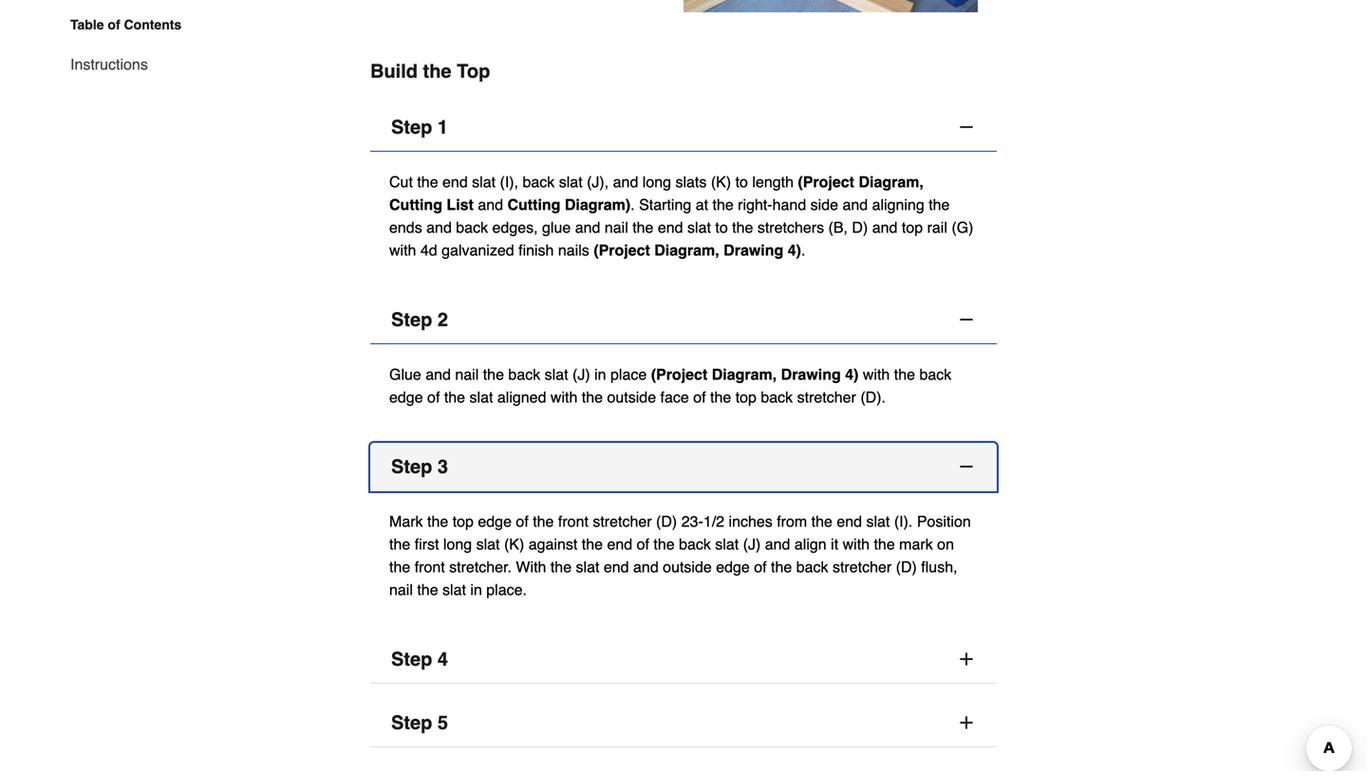 Task type: vqa. For each thing, say whether or not it's contained in the screenshot.
The Verified
no



Task type: describe. For each thing, give the bounding box(es) containing it.
1 vertical spatial stretcher
[[593, 513, 652, 531]]

rail
[[927, 219, 947, 236]]

with
[[516, 559, 546, 576]]

long inside mark the top edge of the front stretcher (d) 23-1/2 inches from the end slat (i). position the first long slat (k) against the end of the back slat (j) and align it with the mark on the front stretcher. with the slat end and outside edge of the back stretcher (d) flush, nail the slat in place.
[[443, 536, 472, 553]]

0 vertical spatial to
[[735, 173, 748, 191]]

diagram, for (project diagram, cutting list
[[859, 173, 924, 191]]

aligning
[[872, 196, 925, 214]]

step 4
[[391, 649, 448, 671]]

of up 3
[[427, 389, 440, 406]]

(g)
[[952, 219, 974, 236]]

1 vertical spatial .
[[801, 242, 806, 259]]

step for step 3
[[391, 456, 432, 478]]

of down step 3 button
[[637, 536, 649, 553]]

slat up aligned
[[545, 366, 568, 384]]

2 vertical spatial diagram,
[[712, 366, 777, 384]]

glue
[[389, 366, 421, 384]]

diagram, for (project diagram, drawing 4) .
[[654, 242, 719, 259]]

aligned
[[497, 389, 546, 406]]

slat down against at the bottom left of page
[[576, 559, 600, 576]]

(b,
[[828, 219, 848, 236]]

(k) inside mark the top edge of the front stretcher (d) 23-1/2 inches from the end slat (i). position the first long slat (k) against the end of the back slat (j) and align it with the mark on the front stretcher. with the slat end and outside edge of the back stretcher (d) flush, nail the slat in place.
[[504, 536, 524, 553]]

slat left (i),
[[472, 173, 496, 191]]

table
[[70, 17, 104, 32]]

hand
[[772, 196, 806, 214]]

(j) inside mark the top edge of the front stretcher (d) 23-1/2 inches from the end slat (i). position the first long slat (k) against the end of the back slat (j) and align it with the mark on the front stretcher. with the slat end and outside edge of the back stretcher (d) flush, nail the slat in place.
[[743, 536, 761, 553]]

0 horizontal spatial 4)
[[788, 242, 801, 259]]

minus image for step 3
[[957, 458, 976, 477]]

glue
[[542, 219, 571, 236]]

step for step 2
[[391, 309, 432, 331]]

ends
[[389, 219, 422, 236]]

2 vertical spatial (project
[[651, 366, 708, 384]]

place.
[[486, 581, 527, 599]]

(project for (project diagram, drawing 4) .
[[594, 242, 650, 259]]

. starting at the right-hand side and aligning the ends and back edges, glue and nail the end slat to the stretchers (b, d) and top rail (g) with 4d galvanized finish nails
[[389, 196, 974, 259]]

5
[[438, 713, 448, 734]]

first
[[415, 536, 439, 553]]

cutting inside (project diagram, cutting list
[[389, 196, 442, 214]]

(d).
[[860, 389, 886, 406]]

back inside . starting at the right-hand side and aligning the ends and back edges, glue and nail the end slat to the stretchers (b, d) and top rail (g) with 4d galvanized finish nails
[[456, 219, 488, 236]]

step for step 4
[[391, 649, 432, 671]]

nails
[[558, 242, 589, 259]]

mark
[[899, 536, 933, 553]]

and cutting diagram)
[[478, 196, 631, 214]]

1 vertical spatial (d)
[[896, 559, 917, 576]]

diagram)
[[565, 196, 631, 214]]

1 horizontal spatial nail
[[455, 366, 479, 384]]

2
[[438, 309, 448, 331]]

with right aligned
[[551, 389, 578, 406]]

nail inside . starting at the right-hand side and aligning the ends and back edges, glue and nail the end slat to the stretchers (b, d) and top rail (g) with 4d galvanized finish nails
[[605, 219, 628, 236]]

to inside . starting at the right-hand side and aligning the ends and back edges, glue and nail the end slat to the stretchers (b, d) and top rail (g) with 4d galvanized finish nails
[[715, 219, 728, 236]]

slat left the (i).
[[866, 513, 890, 531]]

end right against at the bottom left of page
[[607, 536, 632, 553]]

step 1
[[391, 116, 448, 138]]

1/2
[[703, 513, 724, 531]]

(project diagram, cutting list
[[389, 173, 924, 214]]

3
[[438, 456, 448, 478]]

top
[[457, 60, 490, 82]]

slat up 'stretcher.'
[[476, 536, 500, 553]]

2 vertical spatial edge
[[716, 559, 750, 576]]

of down inches
[[754, 559, 767, 576]]

0 horizontal spatial front
[[415, 559, 445, 576]]

against
[[529, 536, 578, 553]]

step 3 button
[[370, 443, 997, 492]]

build
[[370, 60, 418, 82]]

step 5
[[391, 713, 448, 734]]

step 1 button
[[370, 103, 997, 152]]

stretchers
[[758, 219, 824, 236]]

(j),
[[587, 173, 609, 191]]

0 horizontal spatial (j)
[[573, 366, 590, 384]]

build the top
[[370, 60, 490, 82]]

step 2 button
[[370, 296, 997, 345]]

with up (d).
[[863, 366, 890, 384]]

mark
[[389, 513, 423, 531]]

(project for (project diagram, cutting list
[[798, 173, 854, 191]]

top inside mark the top edge of the front stretcher (d) 23-1/2 inches from the end slat (i). position the first long slat (k) against the end of the back slat (j) and align it with the mark on the front stretcher. with the slat end and outside edge of the back stretcher (d) flush, nail the slat in place.
[[453, 513, 474, 531]]

table of contents element
[[55, 15, 182, 76]]

of right face
[[693, 389, 706, 406]]

with inside mark the top edge of the front stretcher (d) 23-1/2 inches from the end slat (i). position the first long slat (k) against the end of the back slat (j) and align it with the mark on the front stretcher. with the slat end and outside edge of the back stretcher (d) flush, nail the slat in place.
[[843, 536, 870, 553]]

inches
[[729, 513, 773, 531]]

(i),
[[500, 173, 518, 191]]

nail inside mark the top edge of the front stretcher (d) 23-1/2 inches from the end slat (i). position the first long slat (k) against the end of the back slat (j) and align it with the mark on the front stretcher. with the slat end and outside edge of the back stretcher (d) flush, nail the slat in place.
[[389, 581, 413, 599]]

top inside . starting at the right-hand side and aligning the ends and back edges, glue and nail the end slat to the stretchers (b, d) and top rail (g) with 4d galvanized finish nails
[[902, 219, 923, 236]]

step 3
[[391, 456, 448, 478]]

(project diagram, drawing 4) .
[[594, 242, 806, 259]]

step 4 button
[[370, 636, 997, 685]]

step 5 button
[[370, 700, 997, 748]]

slat down 'stretcher.'
[[442, 581, 466, 599]]

slat inside with the back edge of the slat aligned with the outside face of the top back stretcher (d).
[[470, 389, 493, 406]]

a woman fastening supports between the base and center rail with a kobalt drill driver. image
[[684, 0, 978, 12]]

of right table
[[108, 17, 120, 32]]

slat down 1/2
[[715, 536, 739, 553]]

on
[[937, 536, 954, 553]]

in inside mark the top edge of the front stretcher (d) 23-1/2 inches from the end slat (i). position the first long slat (k) against the end of the back slat (j) and align it with the mark on the front stretcher. with the slat end and outside edge of the back stretcher (d) flush, nail the slat in place.
[[470, 581, 482, 599]]



Task type: locate. For each thing, give the bounding box(es) containing it.
(project up face
[[651, 366, 708, 384]]

to up right-
[[735, 173, 748, 191]]

(d)
[[656, 513, 677, 531], [896, 559, 917, 576]]

0 vertical spatial .
[[631, 196, 635, 214]]

5 step from the top
[[391, 713, 432, 734]]

plus image
[[957, 650, 976, 669]]

0 vertical spatial front
[[558, 513, 589, 531]]

step for step 1
[[391, 116, 432, 138]]

stretcher inside with the back edge of the slat aligned with the outside face of the top back stretcher (d).
[[797, 389, 856, 406]]

(k) up with
[[504, 536, 524, 553]]

3 step from the top
[[391, 456, 432, 478]]

end right with
[[604, 559, 629, 576]]

. left starting
[[631, 196, 635, 214]]

side
[[811, 196, 838, 214]]

2 horizontal spatial top
[[902, 219, 923, 236]]

(project
[[798, 173, 854, 191], [594, 242, 650, 259], [651, 366, 708, 384]]

edge
[[389, 389, 423, 406], [478, 513, 512, 531], [716, 559, 750, 576]]

diagram, down at
[[654, 242, 719, 259]]

with inside . starting at the right-hand side and aligning the ends and back edges, glue and nail the end slat to the stretchers (b, d) and top rail (g) with 4d galvanized finish nails
[[389, 242, 416, 259]]

1 vertical spatial long
[[443, 536, 472, 553]]

mark the top edge of the front stretcher (d) 23-1/2 inches from the end slat (i). position the first long slat (k) against the end of the back slat (j) and align it with the mark on the front stretcher. with the slat end and outside edge of the back stretcher (d) flush, nail the slat in place.
[[389, 513, 971, 599]]

end up it
[[837, 513, 862, 531]]

minus image
[[957, 310, 976, 329]]

top left rail
[[902, 219, 923, 236]]

front
[[558, 513, 589, 531], [415, 559, 445, 576]]

2 vertical spatial stretcher
[[833, 559, 892, 576]]

cut the end slat (i), back slat (j), and long slats (k) to length
[[389, 173, 798, 191]]

0 vertical spatial drawing
[[724, 242, 784, 259]]

2 horizontal spatial nail
[[605, 219, 628, 236]]

0 horizontal spatial (project
[[594, 242, 650, 259]]

0 vertical spatial top
[[902, 219, 923, 236]]

diagram, up aligning
[[859, 173, 924, 191]]

stretcher left 23-
[[593, 513, 652, 531]]

contents
[[124, 17, 182, 32]]

step for step 5
[[391, 713, 432, 734]]

place
[[611, 366, 647, 384]]

23-
[[681, 513, 703, 531]]

0 vertical spatial 4)
[[788, 242, 801, 259]]

0 vertical spatial minus image
[[957, 118, 976, 137]]

finish
[[518, 242, 554, 259]]

2 horizontal spatial (project
[[798, 173, 854, 191]]

step left 1
[[391, 116, 432, 138]]

1 vertical spatial (project
[[594, 242, 650, 259]]

1 horizontal spatial to
[[735, 173, 748, 191]]

to up (project diagram, drawing 4) . in the top of the page
[[715, 219, 728, 236]]

1 vertical spatial (j)
[[743, 536, 761, 553]]

1 horizontal spatial cutting
[[507, 196, 561, 214]]

edge down inches
[[716, 559, 750, 576]]

2 vertical spatial nail
[[389, 581, 413, 599]]

2 horizontal spatial edge
[[716, 559, 750, 576]]

1
[[438, 116, 448, 138]]

stretcher down it
[[833, 559, 892, 576]]

(project inside (project diagram, cutting list
[[798, 173, 854, 191]]

slat
[[472, 173, 496, 191], [559, 173, 583, 191], [687, 219, 711, 236], [545, 366, 568, 384], [470, 389, 493, 406], [866, 513, 890, 531], [476, 536, 500, 553], [715, 536, 739, 553], [576, 559, 600, 576], [442, 581, 466, 599]]

2 minus image from the top
[[957, 458, 976, 477]]

slat inside . starting at the right-hand side and aligning the ends and back edges, glue and nail the end slat to the stretchers (b, d) and top rail (g) with 4d galvanized finish nails
[[687, 219, 711, 236]]

end down starting
[[658, 219, 683, 236]]

outside down place
[[607, 389, 656, 406]]

1 horizontal spatial 4)
[[845, 366, 859, 384]]

0 vertical spatial in
[[594, 366, 606, 384]]

(d) down mark
[[896, 559, 917, 576]]

step left 2
[[391, 309, 432, 331]]

1 vertical spatial edge
[[478, 513, 512, 531]]

(project up side at the right of page
[[798, 173, 854, 191]]

0 vertical spatial long
[[643, 173, 671, 191]]

cutting up 'edges,'
[[507, 196, 561, 214]]

cut
[[389, 173, 413, 191]]

. down the stretchers
[[801, 242, 806, 259]]

0 vertical spatial (k)
[[711, 173, 731, 191]]

0 vertical spatial nail
[[605, 219, 628, 236]]

0 vertical spatial (j)
[[573, 366, 590, 384]]

1 horizontal spatial (j)
[[743, 536, 761, 553]]

end up list
[[442, 173, 468, 191]]

top right face
[[736, 389, 757, 406]]

back
[[523, 173, 555, 191], [456, 219, 488, 236], [508, 366, 540, 384], [919, 366, 952, 384], [761, 389, 793, 406], [679, 536, 711, 553], [796, 559, 828, 576]]

(j) left place
[[573, 366, 590, 384]]

of
[[108, 17, 120, 32], [427, 389, 440, 406], [693, 389, 706, 406], [516, 513, 529, 531], [637, 536, 649, 553], [754, 559, 767, 576]]

0 horizontal spatial nail
[[389, 581, 413, 599]]

minus image inside step 1 button
[[957, 118, 976, 137]]

1 horizontal spatial (project
[[651, 366, 708, 384]]

1 horizontal spatial .
[[801, 242, 806, 259]]

table of contents
[[70, 17, 182, 32]]

0 horizontal spatial (d)
[[656, 513, 677, 531]]

plus image
[[957, 714, 976, 733]]

flush,
[[921, 559, 958, 576]]

with down 'ends'
[[389, 242, 416, 259]]

. inside . starting at the right-hand side and aligning the ends and back edges, glue and nail the end slat to the stretchers (b, d) and top rail (g) with 4d galvanized finish nails
[[631, 196, 635, 214]]

0 vertical spatial outside
[[607, 389, 656, 406]]

(i).
[[894, 513, 913, 531]]

galvanized
[[442, 242, 514, 259]]

1 horizontal spatial long
[[643, 173, 671, 191]]

edge inside with the back edge of the slat aligned with the outside face of the top back stretcher (d).
[[389, 389, 423, 406]]

long
[[643, 173, 671, 191], [443, 536, 472, 553]]

0 horizontal spatial cutting
[[389, 196, 442, 214]]

0 horizontal spatial .
[[631, 196, 635, 214]]

1 horizontal spatial in
[[594, 366, 606, 384]]

1 vertical spatial minus image
[[957, 458, 976, 477]]

slat left aligned
[[470, 389, 493, 406]]

step inside button
[[391, 116, 432, 138]]

diagram, down step 2 button
[[712, 366, 777, 384]]

diagram,
[[859, 173, 924, 191], [654, 242, 719, 259], [712, 366, 777, 384]]

1 minus image from the top
[[957, 118, 976, 137]]

nail down diagram)
[[605, 219, 628, 236]]

slat up (project diagram, drawing 4) . in the top of the page
[[687, 219, 711, 236]]

step
[[391, 116, 432, 138], [391, 309, 432, 331], [391, 456, 432, 478], [391, 649, 432, 671], [391, 713, 432, 734]]

4)
[[788, 242, 801, 259], [845, 366, 859, 384]]

4d
[[421, 242, 437, 259]]

in
[[594, 366, 606, 384], [470, 581, 482, 599]]

(j)
[[573, 366, 590, 384], [743, 536, 761, 553]]

1 horizontal spatial front
[[558, 513, 589, 531]]

step 2
[[391, 309, 448, 331]]

in left place
[[594, 366, 606, 384]]

outside inside with the back edge of the slat aligned with the outside face of the top back stretcher (d).
[[607, 389, 656, 406]]

at
[[696, 196, 708, 214]]

0 horizontal spatial outside
[[607, 389, 656, 406]]

nail
[[605, 219, 628, 236], [455, 366, 479, 384], [389, 581, 413, 599]]

with the back edge of the slat aligned with the outside face of the top back stretcher (d).
[[389, 366, 952, 406]]

step left 5
[[391, 713, 432, 734]]

1 vertical spatial in
[[470, 581, 482, 599]]

long right first
[[443, 536, 472, 553]]

slats
[[676, 173, 707, 191]]

0 vertical spatial (project
[[798, 173, 854, 191]]

0 horizontal spatial edge
[[389, 389, 423, 406]]

0 horizontal spatial top
[[453, 513, 474, 531]]

(k) right slats
[[711, 173, 731, 191]]

end inside . starting at the right-hand side and aligning the ends and back edges, glue and nail the end slat to the stretchers (b, d) and top rail (g) with 4d galvanized finish nails
[[658, 219, 683, 236]]

2 vertical spatial top
[[453, 513, 474, 531]]

the
[[423, 60, 452, 82], [417, 173, 438, 191], [713, 196, 734, 214], [929, 196, 950, 214], [633, 219, 654, 236], [732, 219, 753, 236], [483, 366, 504, 384], [894, 366, 915, 384], [444, 389, 465, 406], [582, 389, 603, 406], [710, 389, 731, 406], [427, 513, 448, 531], [533, 513, 554, 531], [811, 513, 833, 531], [389, 536, 410, 553], [582, 536, 603, 553], [654, 536, 675, 553], [874, 536, 895, 553], [389, 559, 410, 576], [551, 559, 572, 576], [771, 559, 792, 576], [417, 581, 438, 599]]

1 step from the top
[[391, 116, 432, 138]]

front down first
[[415, 559, 445, 576]]

in down 'stretcher.'
[[470, 581, 482, 599]]

slat left (j),
[[559, 173, 583, 191]]

minus image inside step 3 button
[[957, 458, 976, 477]]

instructions link
[[70, 42, 148, 76]]

2 cutting from the left
[[507, 196, 561, 214]]

2 step from the top
[[391, 309, 432, 331]]

minus image
[[957, 118, 976, 137], [957, 458, 976, 477]]

0 horizontal spatial to
[[715, 219, 728, 236]]

face
[[660, 389, 689, 406]]

0 horizontal spatial (k)
[[504, 536, 524, 553]]

1 horizontal spatial (d)
[[896, 559, 917, 576]]

edge up 'stretcher.'
[[478, 513, 512, 531]]

d)
[[852, 219, 868, 236]]

1 vertical spatial outside
[[663, 559, 712, 576]]

position
[[917, 513, 971, 531]]

1 horizontal spatial edge
[[478, 513, 512, 531]]

edges,
[[492, 219, 538, 236]]

to
[[735, 173, 748, 191], [715, 219, 728, 236]]

outside
[[607, 389, 656, 406], [663, 559, 712, 576]]

front up against at the bottom left of page
[[558, 513, 589, 531]]

0 horizontal spatial long
[[443, 536, 472, 553]]

top up 'stretcher.'
[[453, 513, 474, 531]]

edge for front
[[478, 513, 512, 531]]

stretcher.
[[449, 559, 512, 576]]

outside inside mark the top edge of the front stretcher (d) 23-1/2 inches from the end slat (i). position the first long slat (k) against the end of the back slat (j) and align it with the mark on the front stretcher. with the slat end and outside edge of the back stretcher (d) flush, nail the slat in place.
[[663, 559, 712, 576]]

cutting
[[389, 196, 442, 214], [507, 196, 561, 214]]

cutting up 'ends'
[[389, 196, 442, 214]]

right-
[[738, 196, 772, 214]]

1 vertical spatial front
[[415, 559, 445, 576]]

stretcher left (d).
[[797, 389, 856, 406]]

(d) left 23-
[[656, 513, 677, 531]]

from
[[777, 513, 807, 531]]

diagram, inside (project diagram, cutting list
[[859, 173, 924, 191]]

1 vertical spatial nail
[[455, 366, 479, 384]]

it
[[831, 536, 838, 553]]

1 vertical spatial drawing
[[781, 366, 841, 384]]

nail right glue on the top left of the page
[[455, 366, 479, 384]]

list
[[447, 196, 474, 214]]

1 horizontal spatial outside
[[663, 559, 712, 576]]

drawing
[[724, 242, 784, 259], [781, 366, 841, 384]]

0 vertical spatial (d)
[[656, 513, 677, 531]]

top inside with the back edge of the slat aligned with the outside face of the top back stretcher (d).
[[736, 389, 757, 406]]

with
[[389, 242, 416, 259], [863, 366, 890, 384], [551, 389, 578, 406], [843, 536, 870, 553]]

(j) down inches
[[743, 536, 761, 553]]

1 cutting from the left
[[389, 196, 442, 214]]

1 vertical spatial to
[[715, 219, 728, 236]]

step left 3
[[391, 456, 432, 478]]

4
[[438, 649, 448, 671]]

glue and nail the back slat (j) in place (project diagram, drawing 4)
[[389, 366, 859, 384]]

long up starting
[[643, 173, 671, 191]]

nail down the 'mark'
[[389, 581, 413, 599]]

end
[[442, 173, 468, 191], [658, 219, 683, 236], [837, 513, 862, 531], [607, 536, 632, 553], [604, 559, 629, 576]]

minus image for step 1
[[957, 118, 976, 137]]

0 horizontal spatial in
[[470, 581, 482, 599]]

1 vertical spatial top
[[736, 389, 757, 406]]

1 horizontal spatial (k)
[[711, 173, 731, 191]]

0 vertical spatial diagram,
[[859, 173, 924, 191]]

1 vertical spatial (k)
[[504, 536, 524, 553]]

align
[[795, 536, 827, 553]]

and
[[613, 173, 638, 191], [478, 196, 503, 214], [843, 196, 868, 214], [426, 219, 452, 236], [575, 219, 600, 236], [872, 219, 898, 236], [426, 366, 451, 384], [765, 536, 790, 553], [633, 559, 659, 576]]

outside down 23-
[[663, 559, 712, 576]]

4 step from the top
[[391, 649, 432, 671]]

step left the 4
[[391, 649, 432, 671]]

instructions
[[70, 56, 148, 73]]

1 vertical spatial 4)
[[845, 366, 859, 384]]

1 vertical spatial diagram,
[[654, 242, 719, 259]]

(project right nails
[[594, 242, 650, 259]]

(k)
[[711, 173, 731, 191], [504, 536, 524, 553]]

edge down glue on the top left of the page
[[389, 389, 423, 406]]

with right it
[[843, 536, 870, 553]]

edge for slat
[[389, 389, 423, 406]]

stretcher
[[797, 389, 856, 406], [593, 513, 652, 531], [833, 559, 892, 576]]

0 vertical spatial edge
[[389, 389, 423, 406]]

length
[[752, 173, 794, 191]]

of up against at the bottom left of page
[[516, 513, 529, 531]]

0 vertical spatial stretcher
[[797, 389, 856, 406]]

starting
[[639, 196, 691, 214]]

.
[[631, 196, 635, 214], [801, 242, 806, 259]]

1 horizontal spatial top
[[736, 389, 757, 406]]



